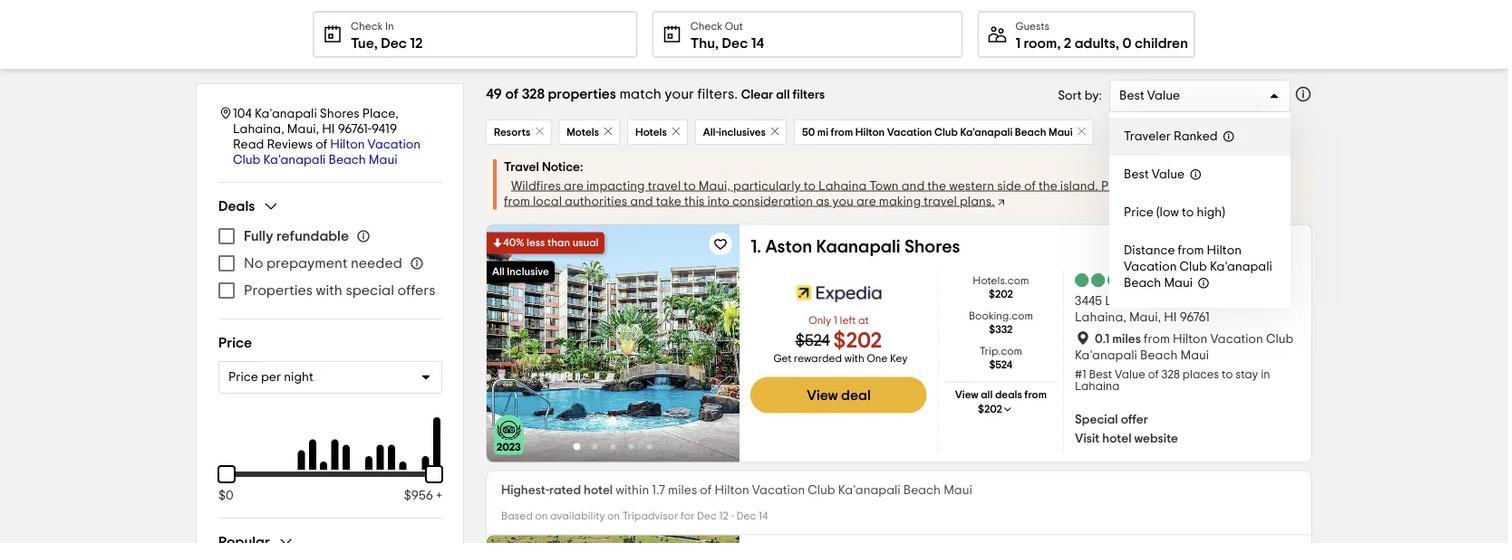 Task type: describe. For each thing, give the bounding box(es) containing it.
island.
[[1060, 180, 1098, 193]]

lahaina, inside 104 ka'anapali shores place, lahaina, maui, hi 96761-9419
[[233, 123, 284, 135]]

ka'anapali inside from hilton vacation club ka'anapali beach maui
[[1075, 349, 1137, 362]]

price for price (low to high)
[[1124, 207, 1154, 219]]

0 vertical spatial 328
[[522, 87, 545, 102]]

from inside view all deals from $202
[[1024, 390, 1047, 401]]

1 for room
[[1015, 36, 1021, 50]]

lower
[[1105, 295, 1140, 308]]

filters.
[[698, 87, 738, 102]]

1 vertical spatial 14
[[759, 512, 768, 523]]

, for reviews
[[1252, 295, 1256, 308]]

1 horizontal spatial miles
[[1112, 333, 1141, 346]]

needed
[[351, 256, 402, 271]]

particularly
[[733, 180, 801, 193]]

read
[[233, 138, 264, 151]]

view deal
[[807, 388, 871, 403]]

special offer visit hotel website
[[1075, 414, 1178, 445]]

check
[[1143, 180, 1178, 193]]

40%
[[503, 238, 524, 249]]

authorities
[[565, 195, 627, 208]]

distance
[[1124, 245, 1175, 257]]

places
[[1183, 369, 1219, 381]]

motels
[[567, 127, 599, 138]]

inclusive
[[507, 267, 549, 278]]

1 vertical spatial 12
[[719, 512, 729, 523]]

reviews
[[267, 138, 313, 151]]

$0
[[218, 490, 233, 503]]

all
[[492, 267, 505, 278]]

maui, inside 3,524 reviews 3445 lower honoapiilani road , lahaina, maui, hi 96761
[[1129, 312, 1161, 325]]

take
[[656, 195, 681, 208]]

maui inside from hilton vacation club ka'anapali beach maui
[[1180, 349, 1209, 362]]

special
[[346, 284, 394, 298]]

match
[[619, 87, 662, 102]]

shores inside 104 ka'anapali shores place, lahaina, maui, hi 96761-9419
[[320, 107, 360, 120]]

all inside 49 of 328 properties match your filters. clear all filters
[[776, 89, 790, 102]]

booking.com $332
[[969, 311, 1033, 336]]

hilton inside from hilton vacation club ka'anapali beach maui
[[1173, 333, 1208, 346]]

town
[[869, 180, 899, 193]]

-
[[731, 512, 734, 523]]

pay up to 12x get rewarded with one key
[[751, 354, 908, 416]]

all-inclusives
[[703, 127, 766, 138]]

vacation inside hilton vacation club ka'anapali beach maui
[[368, 138, 421, 151]]

offers
[[397, 284, 436, 298]]

place,
[[362, 107, 399, 120]]

hilton vacation club ka'anapali beach maui
[[233, 138, 421, 166]]

ranked
[[1174, 131, 1218, 143]]

$332
[[989, 325, 1013, 336]]

prepayment
[[266, 256, 347, 271]]

sort by:
[[1058, 90, 1102, 102]]

travel
[[504, 161, 539, 174]]

adults
[[1075, 36, 1116, 50]]

9419
[[371, 123, 397, 135]]

traveler ranked
[[1124, 131, 1218, 143]]

into
[[707, 195, 730, 208]]

49
[[486, 87, 502, 102]]

vacation inside from hilton vacation club ka'anapali beach maui
[[1210, 333, 1263, 346]]

per
[[261, 372, 281, 384]]

club inside from hilton vacation club ka'anapali beach maui
[[1266, 333, 1294, 346]]

room
[[1024, 36, 1057, 50]]

0 vertical spatial are
[[564, 180, 584, 193]]

value inside #1 best value of 328 places to stay in lahaina
[[1115, 369, 1145, 381]]

$524 inside '$524 $202'
[[796, 333, 830, 349]]

minimum price slider
[[207, 455, 247, 495]]

14 inside check out thu, dec 14
[[751, 36, 764, 50]]

1 vertical spatial best
[[1124, 169, 1149, 181]]

highest-rated hotel within 1.7 miles of hilton vacation club ka'anapali beach maui
[[501, 484, 972, 497]]

club inside distance from hilton vacation club ka'anapali beach maui
[[1180, 261, 1207, 274]]

0.1
[[1095, 333, 1110, 346]]

all-
[[703, 127, 719, 138]]

visit
[[1075, 433, 1100, 445]]

lahaina inside wildfires are impacting travel to maui, particularly to lahaina town and the western side of the island. please check travel advisories from local authorities and take this into consideration as you are making travel plans.
[[819, 180, 867, 193]]

ka'anapali inside hilton vacation club ka'anapali beach maui
[[263, 154, 326, 166]]

hilton right mi
[[855, 127, 885, 138]]

deals
[[995, 390, 1022, 401]]

dec right for on the bottom left of the page
[[697, 512, 717, 523]]

plans.
[[960, 195, 995, 208]]

dec right -
[[736, 512, 756, 523]]

impacting
[[586, 180, 645, 193]]

at
[[858, 316, 869, 327]]

wildfires are impacting travel to maui, particularly to lahaina town and the western side of the island. please check travel advisories from local authorities and take this into consideration as you are making travel plans.
[[504, 180, 1276, 208]]

side
[[997, 180, 1021, 193]]

check for thu,
[[690, 21, 722, 32]]

beach inside from hilton vacation club ka'anapali beach maui
[[1140, 349, 1178, 362]]

check for tue,
[[351, 21, 383, 32]]

1. aston kaanapali shores
[[751, 238, 960, 256]]

please
[[1101, 180, 1140, 193]]

104
[[233, 107, 252, 120]]

tue,
[[351, 36, 378, 50]]

hilton inside distance from hilton vacation club ka'anapali beach maui
[[1207, 245, 1242, 257]]

3445
[[1075, 295, 1102, 308]]

hilton vacation club ka'anapali beach maui link
[[233, 138, 421, 166]]

0.1 miles
[[1095, 333, 1141, 346]]

2 horizontal spatial travel
[[1181, 180, 1214, 193]]

50 mi from hilton vacation club ka'anapali beach maui
[[802, 127, 1073, 138]]

price (low to high)
[[1124, 207, 1225, 219]]

2 on from the left
[[607, 512, 620, 523]]

view deal button
[[751, 378, 927, 414]]

of right 49
[[505, 87, 519, 102]]

hotels.com
[[973, 276, 1029, 287]]

ka'anapali inside 104 ka'anapali shores place, lahaina, maui, hi 96761-9419
[[255, 107, 317, 120]]

trip.com
[[979, 347, 1022, 358]]

1.
[[751, 238, 761, 256]]

1 vertical spatial best value
[[1124, 169, 1185, 181]]

high)
[[1197, 207, 1225, 219]]

40% less than usual
[[503, 238, 599, 249]]

dec inside check out thu, dec 14
[[722, 36, 748, 50]]

night
[[284, 372, 313, 384]]

3,524 reviews link
[[1159, 276, 1234, 289]]

328 inside #1 best value of 328 places to stay in lahaina
[[1162, 369, 1180, 381]]

3,524 reviews 3445 lower honoapiilani road , lahaina, maui, hi 96761
[[1075, 276, 1256, 325]]

0 horizontal spatial ,
[[1057, 36, 1061, 50]]

(low
[[1156, 207, 1179, 219]]

49 of 328 properties match your filters. clear all filters
[[486, 87, 825, 102]]

left
[[840, 316, 856, 327]]

hotels
[[635, 127, 667, 138]]

inclusives
[[719, 127, 766, 138]]

one
[[867, 354, 888, 365]]

wildfires
[[511, 180, 561, 193]]

menu containing fully refundable
[[218, 223, 442, 305]]

wildfires are impacting travel to maui, particularly to lahaina town and the western side of the island. please check travel advisories from local authorities and take this into consideration as you are making travel plans. link
[[504, 180, 1276, 210]]

only
[[809, 316, 831, 327]]

road
[[1221, 295, 1252, 308]]

thu,
[[690, 36, 719, 50]]

clear
[[741, 89, 773, 102]]

from inside wildfires are impacting travel to maui, particularly to lahaina town and the western side of the island. please check travel advisories from local authorities and take this into consideration as you are making travel plans.
[[504, 195, 530, 208]]

fully
[[244, 229, 273, 244]]

maui inside distance from hilton vacation club ka'anapali beach maui
[[1164, 277, 1193, 290]]

to up consideration
[[804, 180, 816, 193]]

all inside view all deals from $202
[[981, 390, 993, 401]]

0 horizontal spatial miles
[[668, 484, 697, 497]]

to inside #1 best value of 328 places to stay in lahaina
[[1222, 369, 1233, 381]]

2 the from the left
[[1039, 180, 1057, 193]]

by:
[[1085, 90, 1102, 102]]

hilton inside hilton vacation club ka'anapali beach maui
[[330, 138, 365, 151]]

resorts
[[494, 127, 530, 138]]

view all deals from $202
[[955, 390, 1047, 416]]

$956 +
[[404, 490, 442, 503]]

notice:
[[542, 161, 583, 174]]

lahaina, inside 3,524 reviews 3445 lower honoapiilani road , lahaina, maui, hi 96761
[[1075, 312, 1126, 325]]



Task type: locate. For each thing, give the bounding box(es) containing it.
shores down making
[[904, 238, 960, 256]]

all right clear
[[776, 89, 790, 102]]

2 check from the left
[[690, 21, 722, 32]]

0 horizontal spatial with
[[316, 284, 343, 298]]

0 horizontal spatial the
[[927, 180, 946, 193]]

stay
[[1236, 369, 1258, 381]]

0 horizontal spatial $524
[[796, 333, 830, 349]]

lahaina up the you
[[819, 180, 867, 193]]

$524 $202
[[796, 330, 882, 352]]

0 horizontal spatial hotel
[[584, 484, 613, 497]]

your
[[665, 87, 694, 102]]

0 vertical spatial shores
[[320, 107, 360, 120]]

check up tue,
[[351, 21, 383, 32]]

1 inside guests 1 room , 2 adults , 0 children
[[1015, 36, 1021, 50]]

1 horizontal spatial lahaina
[[1075, 381, 1120, 393]]

328
[[522, 87, 545, 102], [1162, 369, 1180, 381]]

$202 down at
[[833, 330, 882, 352]]

hotel inside special offer visit hotel website
[[1102, 433, 1132, 445]]

lahaina up 'special'
[[1075, 381, 1120, 393]]

0 vertical spatial hotel
[[1102, 433, 1132, 445]]

check
[[351, 21, 383, 32], [690, 21, 722, 32]]

1 horizontal spatial and
[[902, 180, 925, 193]]

than
[[547, 238, 570, 249]]

hilton
[[855, 127, 885, 138], [330, 138, 365, 151], [1207, 245, 1242, 257], [1173, 333, 1208, 346], [715, 484, 749, 497]]

0 vertical spatial and
[[902, 180, 925, 193]]

group
[[218, 198, 442, 305]]

with inside pay up to 12x get rewarded with one key
[[844, 354, 864, 365]]

best value up traveler
[[1119, 90, 1180, 102]]

1 vertical spatial are
[[856, 195, 876, 208]]

$202 for $524 $202
[[833, 330, 882, 352]]

1 horizontal spatial $524
[[989, 360, 1013, 371]]

0 horizontal spatial hi
[[322, 123, 335, 135]]

website
[[1134, 433, 1178, 445]]

1 horizontal spatial 328
[[1162, 369, 1180, 381]]

hilton down 96761
[[1173, 333, 1208, 346]]

view for view deal
[[807, 388, 838, 403]]

tripadvisor
[[622, 512, 678, 523]]

fully refundable
[[244, 229, 349, 244]]

1 horizontal spatial lahaina,
[[1075, 312, 1126, 325]]

1 the from the left
[[927, 180, 946, 193]]

$524 up rewarded
[[796, 333, 830, 349]]

reviews
[[1191, 276, 1234, 288]]

vacation inside distance from hilton vacation club ka'anapali beach maui
[[1124, 261, 1177, 274]]

0 horizontal spatial 1
[[834, 316, 837, 327]]

rated
[[549, 484, 581, 497]]

, inside 3,524 reviews 3445 lower honoapiilani road , lahaina, maui, hi 96761
[[1252, 295, 1256, 308]]

hi down the honoapiilani
[[1164, 312, 1177, 325]]

to left 'stay'
[[1222, 369, 1233, 381]]

1 vertical spatial miles
[[668, 484, 697, 497]]

consideration
[[732, 195, 813, 208]]

1 horizontal spatial all
[[981, 390, 993, 401]]

1 horizontal spatial 12
[[719, 512, 729, 523]]

1 vertical spatial value
[[1152, 169, 1185, 181]]

0 horizontal spatial check
[[351, 21, 383, 32]]

vacation down distance
[[1124, 261, 1177, 274]]

value up "(low"
[[1152, 169, 1185, 181]]

0 vertical spatial all
[[776, 89, 790, 102]]

1 horizontal spatial view
[[955, 390, 979, 401]]

0 horizontal spatial 12
[[410, 36, 423, 50]]

vacation down 9419
[[368, 138, 421, 151]]

2 vertical spatial maui,
[[1129, 312, 1161, 325]]

hilton up reviews
[[1207, 245, 1242, 257]]

from right mi
[[831, 127, 853, 138]]

view left deal on the bottom right of page
[[807, 388, 838, 403]]

1 vertical spatial $202
[[833, 330, 882, 352]]

best right by:
[[1119, 90, 1144, 102]]

no
[[244, 256, 263, 271]]

1 vertical spatial lahaina
[[1075, 381, 1120, 393]]

advisories
[[1217, 180, 1276, 193]]

50
[[802, 127, 815, 138]]

to right "(low"
[[1182, 207, 1194, 219]]

all
[[776, 89, 790, 102], [981, 390, 993, 401]]

and left take
[[630, 195, 653, 208]]

from up 3,524 reviews link on the bottom of the page
[[1178, 245, 1204, 257]]

hi inside 104 ka'anapali shores place, lahaina, maui, hi 96761-9419
[[322, 123, 335, 135]]

get
[[773, 354, 791, 365]]

are
[[564, 180, 584, 193], [856, 195, 876, 208]]

0 vertical spatial maui,
[[287, 123, 319, 135]]

check out thu, dec 14
[[690, 21, 764, 50]]

read reviews of
[[233, 138, 327, 151]]

, for 1
[[1116, 36, 1119, 50]]

1 horizontal spatial check
[[690, 21, 722, 32]]

maui, inside wildfires are impacting travel to maui, particularly to lahaina town and the western side of the island. please check travel advisories from local authorities and take this into consideration as you are making travel plans.
[[699, 180, 730, 193]]

1 horizontal spatial shores
[[904, 238, 960, 256]]

lahaina, down 3445
[[1075, 312, 1126, 325]]

based
[[501, 512, 533, 523]]

check inside check out thu, dec 14
[[690, 21, 722, 32]]

0 horizontal spatial and
[[630, 195, 653, 208]]

outrigger ka'anapali beach resort in maui image
[[487, 536, 740, 544], [487, 536, 740, 544]]

hotel
[[1102, 433, 1132, 445], [584, 484, 613, 497]]

$524 inside trip.com $524
[[989, 360, 1013, 371]]

travel down western in the top of the page
[[924, 195, 957, 208]]

with left one
[[844, 354, 864, 365]]

1 vertical spatial hi
[[1164, 312, 1177, 325]]

2
[[1064, 36, 1072, 50]]

1 on from the left
[[535, 512, 548, 523]]

hi
[[322, 123, 335, 135], [1164, 312, 1177, 325]]

aston kaanapali shores in maui image
[[487, 225, 740, 463], [487, 225, 740, 463]]

dec
[[381, 36, 407, 50], [722, 36, 748, 50], [697, 512, 717, 523], [736, 512, 756, 523]]

from right '0.1 miles'
[[1144, 333, 1170, 346]]

2 vertical spatial value
[[1115, 369, 1145, 381]]

value up traveler ranked
[[1147, 90, 1180, 102]]

check up 'thu,'
[[690, 21, 722, 32]]

travel up take
[[648, 180, 681, 193]]

2 vertical spatial price
[[228, 372, 258, 384]]

1. aston kaanapali shores link
[[751, 238, 960, 256]]

lahaina, up read
[[233, 123, 284, 135]]

shores up 96761-
[[320, 107, 360, 120]]

are right the you
[[856, 195, 876, 208]]

1 horizontal spatial hi
[[1164, 312, 1177, 325]]

maui, up reviews
[[287, 123, 319, 135]]

miles right 0.1
[[1112, 333, 1141, 346]]

1 horizontal spatial the
[[1039, 180, 1057, 193]]

local
[[533, 195, 562, 208]]

the left island.
[[1039, 180, 1057, 193]]

aston
[[765, 238, 812, 256]]

1 vertical spatial and
[[630, 195, 653, 208]]

price left the per
[[228, 372, 258, 384]]

deals
[[218, 199, 255, 214]]

$202 down deals at the right of the page
[[978, 405, 1002, 416]]

, down distance from hilton vacation club ka'anapali beach maui
[[1252, 295, 1256, 308]]

beach inside hilton vacation club ka'anapali beach maui
[[328, 154, 366, 166]]

vacation down the 12x
[[752, 484, 805, 497]]

maui, down lower
[[1129, 312, 1161, 325]]

of right side
[[1024, 180, 1036, 193]]

1 vertical spatial $524
[[989, 360, 1013, 371]]

making
[[879, 195, 921, 208]]

dec inside the check in tue, dec 12
[[381, 36, 407, 50]]

highest-
[[501, 484, 549, 497]]

maui inside hilton vacation club ka'anapali beach maui
[[369, 154, 397, 166]]

0 vertical spatial value
[[1147, 90, 1180, 102]]

view inside button
[[807, 388, 838, 403]]

0 horizontal spatial lahaina,
[[233, 123, 284, 135]]

honoapiilani
[[1143, 295, 1218, 308]]

group containing deals
[[218, 198, 442, 305]]

0 horizontal spatial maui,
[[287, 123, 319, 135]]

maui, up the into
[[699, 180, 730, 193]]

of right 1.7
[[700, 484, 712, 497]]

travel up high)
[[1181, 180, 1214, 193]]

you
[[832, 195, 854, 208]]

only 1 left at
[[809, 316, 869, 327]]

2 vertical spatial best
[[1089, 369, 1112, 381]]

price left "(low"
[[1124, 207, 1154, 219]]

ka'anapali
[[255, 107, 317, 120], [960, 127, 1013, 138], [263, 154, 326, 166], [1210, 261, 1272, 274], [1075, 349, 1137, 362], [838, 484, 901, 497]]

1 vertical spatial hotel
[[584, 484, 613, 497]]

and
[[902, 180, 925, 193], [630, 195, 653, 208]]

1 horizontal spatial 1
[[1015, 36, 1021, 50]]

from down wildfires
[[504, 195, 530, 208]]

ka'anapali inside distance from hilton vacation club ka'anapali beach maui
[[1210, 261, 1272, 274]]

hi inside 3,524 reviews 3445 lower honoapiilani road , lahaina, maui, hi 96761
[[1164, 312, 1177, 325]]

less
[[527, 238, 545, 249]]

check in tue, dec 12
[[351, 21, 423, 50]]

view for view all deals from $202
[[955, 390, 979, 401]]

14 up clear
[[751, 36, 764, 50]]

+
[[436, 490, 442, 503]]

with down no prepayment needed on the top left of page
[[316, 284, 343, 298]]

refundable
[[276, 229, 349, 244]]

0 horizontal spatial 328
[[522, 87, 545, 102]]

0 vertical spatial lahaina
[[819, 180, 867, 193]]

beach inside distance from hilton vacation club ka'anapali beach maui
[[1124, 277, 1161, 290]]

0 horizontal spatial travel
[[648, 180, 681, 193]]

12 right tue,
[[410, 36, 423, 50]]

properties with special offers
[[244, 284, 436, 298]]

0 vertical spatial lahaina,
[[233, 123, 284, 135]]

hi up hilton vacation club ka'anapali beach maui
[[322, 123, 335, 135]]

1
[[1015, 36, 1021, 50], [834, 316, 837, 327]]

1 vertical spatial lahaina,
[[1075, 312, 1126, 325]]

mi
[[817, 127, 828, 138]]

view inside view all deals from $202
[[955, 390, 979, 401]]

1 horizontal spatial are
[[856, 195, 876, 208]]

best right #1 in the right bottom of the page
[[1089, 369, 1112, 381]]

are down notice:
[[564, 180, 584, 193]]

properties
[[244, 284, 313, 298]]

to up this
[[684, 180, 696, 193]]

from inside distance from hilton vacation club ka'anapali beach maui
[[1178, 245, 1204, 257]]

maui, inside 104 ka'anapali shores place, lahaina, maui, hi 96761-9419
[[287, 123, 319, 135]]

1 down 'guests'
[[1015, 36, 1021, 50]]

menu
[[218, 223, 442, 305]]

0 vertical spatial 1
[[1015, 36, 1021, 50]]

0 horizontal spatial all
[[776, 89, 790, 102]]

lahaina inside #1 best value of 328 places to stay in lahaina
[[1075, 381, 1120, 393]]

1 vertical spatial price
[[218, 336, 252, 351]]

$202 inside hotels.com $202
[[989, 290, 1013, 300]]

maximum price slider
[[414, 455, 454, 495]]

2 horizontal spatial maui,
[[1129, 312, 1161, 325]]

western
[[949, 180, 994, 193]]

0 vertical spatial miles
[[1112, 333, 1141, 346]]

maui, for hi
[[287, 123, 319, 135]]

0 horizontal spatial view
[[807, 388, 838, 403]]

best value
[[1119, 90, 1180, 102], [1124, 169, 1185, 181]]

$202 for hotels.com $202
[[989, 290, 1013, 300]]

0 vertical spatial 12
[[410, 36, 423, 50]]

1 vertical spatial 328
[[1162, 369, 1180, 381]]

offer
[[1121, 414, 1148, 426]]

0 vertical spatial hi
[[322, 123, 335, 135]]

, left the 2
[[1057, 36, 1061, 50]]

$202 inside view all deals from $202
[[978, 405, 1002, 416]]

1 horizontal spatial travel
[[924, 195, 957, 208]]

1 horizontal spatial hotel
[[1102, 433, 1132, 445]]

0 vertical spatial price
[[1124, 207, 1154, 219]]

view left deals at the right of the page
[[955, 390, 979, 401]]

in
[[1261, 369, 1270, 381]]

of down 104 ka'anapali shores place, lahaina, maui, hi 96761-9419 on the top of the page
[[316, 138, 327, 151]]

traveler
[[1124, 131, 1171, 143]]

hotel down offer
[[1102, 433, 1132, 445]]

1 vertical spatial maui,
[[699, 180, 730, 193]]

1 check from the left
[[351, 21, 383, 32]]

from right deals at the right of the page
[[1024, 390, 1047, 401]]

of inside wildfires are impacting travel to maui, particularly to lahaina town and the western side of the island. please check travel advisories from local authorities and take this into consideration as you are making travel plans.
[[1024, 180, 1036, 193]]

, left 0
[[1116, 36, 1119, 50]]

1 left left
[[834, 316, 837, 327]]

1 horizontal spatial ,
[[1116, 36, 1119, 50]]

best down traveler
[[1124, 169, 1149, 181]]

and up making
[[902, 180, 925, 193]]

0 horizontal spatial shores
[[320, 107, 360, 120]]

price for price per night
[[228, 372, 258, 384]]

check inside the check in tue, dec 12
[[351, 21, 383, 32]]

dec down the "out"
[[722, 36, 748, 50]]

properties
[[548, 87, 616, 102]]

club inside hilton vacation club ka'anapali beach maui
[[233, 154, 260, 166]]

lahaina,
[[233, 123, 284, 135], [1075, 312, 1126, 325]]

as
[[816, 195, 830, 208]]

maui,
[[287, 123, 319, 135], [699, 180, 730, 193], [1129, 312, 1161, 325]]

328 left places
[[1162, 369, 1180, 381]]

vacation up 'stay'
[[1210, 333, 1263, 346]]

0 vertical spatial 14
[[751, 36, 764, 50]]

from inside from hilton vacation club ka'anapali beach maui
[[1144, 333, 1170, 346]]

this
[[684, 195, 705, 208]]

dec down in
[[381, 36, 407, 50]]

0 horizontal spatial lahaina
[[819, 180, 867, 193]]

on right based
[[535, 512, 548, 523]]

on down within
[[607, 512, 620, 523]]

maui, for particularly
[[699, 180, 730, 193]]

the left western in the top of the page
[[927, 180, 946, 193]]

miles right 1.7
[[668, 484, 697, 497]]

best inside #1 best value of 328 places to stay in lahaina
[[1089, 369, 1112, 381]]

of inside #1 best value of 328 places to stay in lahaina
[[1148, 369, 1159, 381]]

0 horizontal spatial on
[[535, 512, 548, 523]]

hilton up -
[[715, 484, 749, 497]]

12 left -
[[719, 512, 729, 523]]

1 horizontal spatial on
[[607, 512, 620, 523]]

1 vertical spatial 1
[[834, 316, 837, 327]]

1 vertical spatial all
[[981, 390, 993, 401]]

expedia.com image
[[796, 276, 881, 312]]

pay
[[754, 361, 773, 372]]

best
[[1119, 90, 1144, 102], [1124, 169, 1149, 181], [1089, 369, 1112, 381]]

1 vertical spatial with
[[844, 354, 864, 365]]

#1 best value of 328 places to stay in lahaina
[[1075, 369, 1270, 393]]

to inside pay up to 12x get rewarded with one key
[[751, 390, 761, 401]]

1 horizontal spatial maui,
[[699, 180, 730, 193]]

to down up
[[751, 390, 761, 401]]

$524 down trip.com
[[989, 360, 1013, 371]]

0 vertical spatial best
[[1119, 90, 1144, 102]]

2 vertical spatial $202
[[978, 405, 1002, 416]]

all left deals at the right of the page
[[981, 390, 993, 401]]

0 vertical spatial best value
[[1119, 90, 1180, 102]]

hotel right rated
[[584, 484, 613, 497]]

2 horizontal spatial ,
[[1252, 295, 1256, 308]]

price for price
[[218, 336, 252, 351]]

0 vertical spatial $202
[[989, 290, 1013, 300]]

0 horizontal spatial are
[[564, 180, 584, 193]]

1 vertical spatial shores
[[904, 238, 960, 256]]

out
[[725, 21, 743, 32]]

deal
[[841, 388, 871, 403]]

of
[[505, 87, 519, 102], [316, 138, 327, 151], [1024, 180, 1036, 193], [1148, 369, 1159, 381], [700, 484, 712, 497]]

price per night
[[228, 372, 313, 384]]

value down '0.1 miles'
[[1115, 369, 1145, 381]]

price up "price per night"
[[218, 336, 252, 351]]

12 inside the check in tue, dec 12
[[410, 36, 423, 50]]

guests
[[1015, 21, 1050, 32]]

0 vertical spatial with
[[316, 284, 343, 298]]

from hilton vacation club ka'anapali beach maui
[[1075, 333, 1294, 362]]

0 vertical spatial $524
[[796, 333, 830, 349]]

special
[[1075, 414, 1118, 426]]

best value down traveler
[[1124, 169, 1185, 181]]

of down from hilton vacation club ka'anapali beach maui
[[1148, 369, 1159, 381]]

hilton down 96761-
[[330, 138, 365, 151]]

filters
[[793, 89, 825, 102]]

14 right -
[[759, 512, 768, 523]]

$202 down 'hotels.com'
[[989, 290, 1013, 300]]

328 right 49
[[522, 87, 545, 102]]

1 horizontal spatial with
[[844, 354, 864, 365]]

1 for left
[[834, 316, 837, 327]]

to
[[684, 180, 696, 193], [804, 180, 816, 193], [1182, 207, 1194, 219], [1222, 369, 1233, 381], [751, 390, 761, 401]]

vacation up town
[[887, 127, 932, 138]]



Task type: vqa. For each thing, say whether or not it's contained in the screenshot.
Value in #1 Best Value of 328 places to stay in Lahaina
yes



